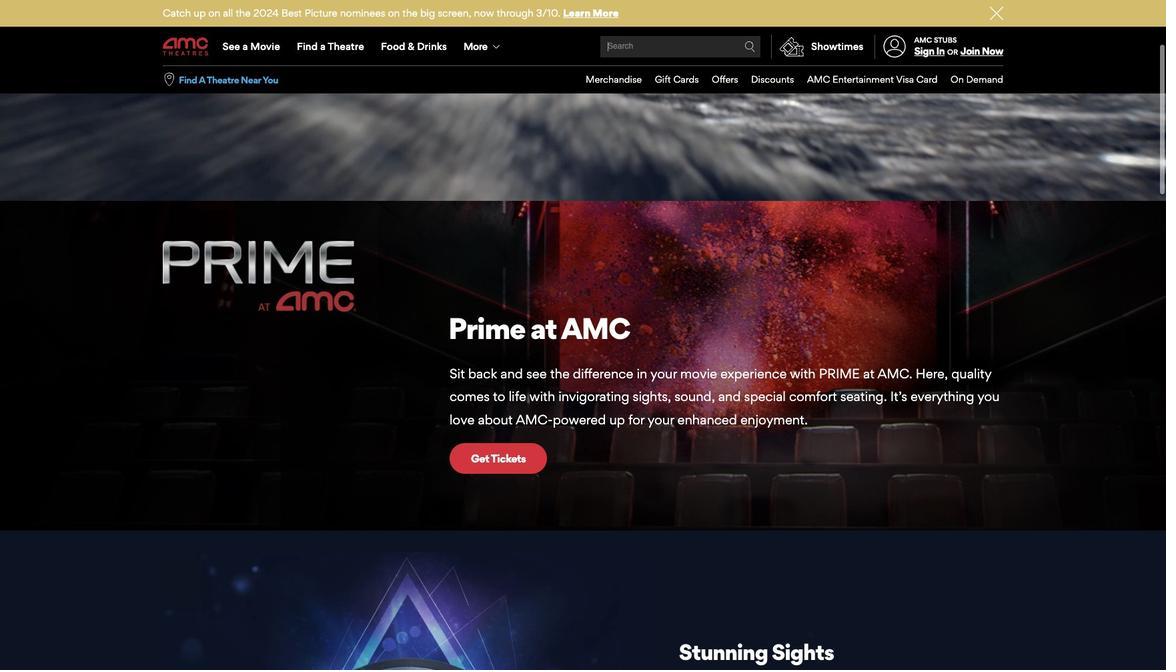 Task type: locate. For each thing, give the bounding box(es) containing it.
life
[[509, 389, 527, 405]]

discounts
[[752, 73, 795, 85]]

find for find a theatre near you
[[179, 74, 197, 85]]

2 horizontal spatial amc
[[915, 35, 933, 45]]

enhanced
[[678, 412, 738, 428]]

find inside button
[[179, 74, 197, 85]]

1 horizontal spatial up
[[610, 412, 625, 428]]

0 vertical spatial theatre
[[328, 40, 364, 53]]

best
[[282, 7, 302, 19]]

menu down learn at top
[[163, 28, 1004, 65]]

0 horizontal spatial and
[[501, 366, 523, 382]]

0 horizontal spatial the
[[236, 7, 251, 19]]

sights
[[772, 639, 834, 665]]

the
[[236, 7, 251, 19], [403, 7, 418, 19], [550, 366, 570, 382]]

theatre inside menu
[[328, 40, 364, 53]]

1 vertical spatial with
[[530, 389, 556, 405]]

1 horizontal spatial on
[[388, 7, 400, 19]]

difference
[[573, 366, 634, 382]]

0 vertical spatial amc
[[915, 35, 933, 45]]

1 vertical spatial at
[[864, 366, 875, 382]]

amc for sign
[[915, 35, 933, 45]]

merchandise
[[586, 73, 642, 85]]

with up comfort
[[791, 366, 816, 382]]

your
[[651, 366, 677, 382], [648, 412, 675, 428]]

amc down showtimes link
[[808, 73, 831, 85]]

2 a from the left
[[320, 40, 326, 53]]

it's
[[891, 389, 908, 405]]

find down picture
[[297, 40, 318, 53]]

1 horizontal spatial at
[[864, 366, 875, 382]]

with
[[791, 366, 816, 382], [530, 389, 556, 405]]

the right all
[[236, 7, 251, 19]]

1 vertical spatial amc
[[808, 73, 831, 85]]

amc entertainment visa card link
[[795, 66, 938, 93]]

more right learn at top
[[593, 7, 619, 19]]

on right nominees
[[388, 7, 400, 19]]

0 horizontal spatial theatre
[[207, 74, 239, 85]]

2024
[[253, 7, 279, 19]]

and up enhanced
[[719, 389, 741, 405]]

enjoyment.
[[741, 412, 808, 428]]

0 vertical spatial up
[[194, 7, 206, 19]]

1 horizontal spatial with
[[791, 366, 816, 382]]

find for find a theatre
[[297, 40, 318, 53]]

find
[[297, 40, 318, 53], [179, 74, 197, 85]]

up left for
[[610, 412, 625, 428]]

gift
[[655, 73, 671, 85]]

1 vertical spatial menu
[[573, 66, 1004, 93]]

1 horizontal spatial more
[[593, 7, 619, 19]]

big
[[420, 7, 435, 19]]

catch up on all the 2024 best picture nominees on the big screen, now through 3/10. learn more
[[163, 7, 619, 19]]

1 horizontal spatial amc
[[808, 73, 831, 85]]

user profile image
[[876, 36, 914, 58]]

theatre down nominees
[[328, 40, 364, 53]]

amc up sign
[[915, 35, 933, 45]]

stubs
[[934, 35, 958, 45]]

0 horizontal spatial more
[[464, 40, 488, 53]]

1 vertical spatial find
[[179, 74, 197, 85]]

visa
[[897, 73, 915, 85]]

amc logo image
[[163, 38, 210, 56], [163, 38, 210, 56]]

up inside "sit back and see the difference in your movie experience with prime at amc. here, quality comes to life with invigorating sights, sound, and special comfort seating. it's everything you love about amc-powered up for your enhanced enjoyment."
[[610, 412, 625, 428]]

0 horizontal spatial a
[[243, 40, 248, 53]]

1 horizontal spatial the
[[403, 7, 418, 19]]

amc
[[915, 35, 933, 45], [808, 73, 831, 85], [561, 310, 630, 347]]

to
[[493, 389, 506, 405]]

0 horizontal spatial on
[[208, 7, 220, 19]]

a down picture
[[320, 40, 326, 53]]

experience
[[721, 366, 787, 382]]

you
[[263, 74, 278, 85]]

at up "see"
[[531, 310, 557, 347]]

the right "see"
[[550, 366, 570, 382]]

the left the big
[[403, 7, 418, 19]]

prime
[[449, 310, 525, 347]]

demand
[[967, 73, 1004, 85]]

up right catch at the top of the page
[[194, 7, 206, 19]]

0 horizontal spatial find
[[179, 74, 197, 85]]

a for movie
[[243, 40, 248, 53]]

your right in
[[651, 366, 677, 382]]

join
[[961, 45, 980, 57]]

theatre inside button
[[207, 74, 239, 85]]

find left a
[[179, 74, 197, 85]]

0 vertical spatial at
[[531, 310, 557, 347]]

1 vertical spatial theatre
[[207, 74, 239, 85]]

drinks
[[417, 40, 447, 53]]

1 a from the left
[[243, 40, 248, 53]]

a right see
[[243, 40, 248, 53]]

1 vertical spatial up
[[610, 412, 625, 428]]

find a theatre link
[[289, 28, 373, 65]]

up
[[194, 7, 206, 19], [610, 412, 625, 428]]

3/10.
[[537, 7, 561, 19]]

more
[[593, 7, 619, 19], [464, 40, 488, 53]]

with down "see"
[[530, 389, 556, 405]]

theatre for a
[[207, 74, 239, 85]]

at up seating. at the right bottom of page
[[864, 366, 875, 382]]

your right for
[[648, 412, 675, 428]]

showtimes
[[812, 40, 864, 53]]

on
[[208, 7, 220, 19], [388, 7, 400, 19]]

and up life
[[501, 366, 523, 382]]

food & drinks
[[381, 40, 447, 53]]

1 on from the left
[[208, 7, 220, 19]]

find a theatre
[[297, 40, 364, 53]]

at
[[531, 310, 557, 347], [864, 366, 875, 382]]

search the AMC website text field
[[606, 42, 745, 52]]

0 vertical spatial menu
[[163, 28, 1004, 65]]

on left all
[[208, 7, 220, 19]]

amc inside amc stubs sign in or join now
[[915, 35, 933, 45]]

0 horizontal spatial with
[[530, 389, 556, 405]]

1 vertical spatial more
[[464, 40, 488, 53]]

seating.
[[841, 389, 888, 405]]

theatre for a
[[328, 40, 364, 53]]

submit search icon image
[[745, 41, 756, 52]]

the inside "sit back and see the difference in your movie experience with prime at amc. here, quality comes to life with invigorating sights, sound, and special comfort seating. it's everything you love about amc-powered up for your enhanced enjoyment."
[[550, 366, 570, 382]]

at inside "sit back and see the difference in your movie experience with prime at amc. here, quality comes to life with invigorating sights, sound, and special comfort seating. it's everything you love about amc-powered up for your enhanced enjoyment."
[[864, 366, 875, 382]]

cookie consent banner dialog
[[0, 634, 1167, 670]]

1 horizontal spatial find
[[297, 40, 318, 53]]

a
[[243, 40, 248, 53], [320, 40, 326, 53]]

1 horizontal spatial a
[[320, 40, 326, 53]]

for
[[629, 412, 645, 428]]

near
[[241, 74, 261, 85]]

amc.
[[878, 366, 913, 382]]

on demand link
[[938, 66, 1004, 93]]

2 horizontal spatial the
[[550, 366, 570, 382]]

0 horizontal spatial amc
[[561, 310, 630, 347]]

1 horizontal spatial theatre
[[328, 40, 364, 53]]

more down now at the left top of page
[[464, 40, 488, 53]]

1 horizontal spatial and
[[719, 389, 741, 405]]

and
[[501, 366, 523, 382], [719, 389, 741, 405]]

food & drinks link
[[373, 28, 456, 65]]

now
[[982, 45, 1004, 57]]

amc up difference
[[561, 310, 630, 347]]

menu
[[163, 28, 1004, 65], [573, 66, 1004, 93]]

theatre right a
[[207, 74, 239, 85]]

menu down showtimes image
[[573, 66, 1004, 93]]

0 vertical spatial find
[[297, 40, 318, 53]]

more button
[[456, 28, 511, 65]]

0 horizontal spatial at
[[531, 310, 557, 347]]

tickets
[[491, 452, 526, 465]]



Task type: describe. For each thing, give the bounding box(es) containing it.
in
[[637, 366, 648, 382]]

stunning sights
[[679, 639, 834, 665]]

sit
[[450, 366, 465, 382]]

0 vertical spatial your
[[651, 366, 677, 382]]

find a theatre near you
[[179, 74, 278, 85]]

now
[[474, 7, 494, 19]]

see
[[223, 40, 240, 53]]

see a movie
[[223, 40, 280, 53]]

gift cards link
[[642, 66, 699, 93]]

menu containing merchandise
[[573, 66, 1004, 93]]

more inside button
[[464, 40, 488, 53]]

gift cards
[[655, 73, 699, 85]]

invigorating
[[559, 389, 630, 405]]

the for sit
[[550, 366, 570, 382]]

see
[[527, 366, 547, 382]]

sign
[[915, 45, 935, 57]]

prime image
[[163, 241, 356, 312]]

screen,
[[438, 7, 472, 19]]

back
[[469, 366, 497, 382]]

in
[[937, 45, 945, 57]]

sound,
[[675, 389, 715, 405]]

about
[[478, 412, 513, 428]]

0 vertical spatial more
[[593, 7, 619, 19]]

love
[[450, 412, 475, 428]]

all
[[223, 7, 233, 19]]

powered
[[553, 412, 606, 428]]

entertainment
[[833, 73, 894, 85]]

offers
[[712, 73, 739, 85]]

showtimes link
[[772, 35, 864, 59]]

card
[[917, 73, 938, 85]]

through
[[497, 7, 534, 19]]

the for catch
[[236, 7, 251, 19]]

here,
[[916, 366, 949, 382]]

quality
[[952, 366, 992, 382]]

learn more link
[[563, 7, 619, 19]]

catch
[[163, 7, 191, 19]]

picture
[[305, 7, 338, 19]]

amc stubs sign in or join now
[[915, 35, 1004, 57]]

see a movie link
[[214, 28, 289, 65]]

0 vertical spatial and
[[501, 366, 523, 382]]

you
[[978, 389, 1000, 405]]

on demand
[[951, 73, 1004, 85]]

amc entertainment visa card
[[808, 73, 938, 85]]

sign in button
[[915, 45, 945, 57]]

prime at amc
[[449, 310, 630, 347]]

get tickets link
[[450, 443, 548, 474]]

find a theatre near you button
[[179, 73, 278, 86]]

get tickets
[[471, 452, 526, 465]]

sign in or join amc stubs element
[[875, 28, 1004, 65]]

comfort
[[790, 389, 838, 405]]

food
[[381, 40, 406, 53]]

movie
[[681, 366, 718, 382]]

amc-
[[516, 412, 553, 428]]

everything
[[911, 389, 975, 405]]

comes
[[450, 389, 490, 405]]

sit back and see the difference in your movie experience with prime at amc. here, quality comes to life with invigorating sights, sound, and special comfort seating. it's everything you love about amc-powered up for your enhanced enjoyment.
[[450, 366, 1000, 428]]

or
[[948, 47, 959, 57]]

movie
[[251, 40, 280, 53]]

sights,
[[633, 389, 672, 405]]

1 vertical spatial your
[[648, 412, 675, 428]]

nominees
[[340, 7, 386, 19]]

menu containing more
[[163, 28, 1004, 65]]

offers link
[[699, 66, 739, 93]]

cards
[[674, 73, 699, 85]]

1 vertical spatial and
[[719, 389, 741, 405]]

2 vertical spatial amc
[[561, 310, 630, 347]]

learn
[[563, 7, 591, 19]]

0 vertical spatial with
[[791, 366, 816, 382]]

prime
[[820, 366, 860, 382]]

special
[[745, 389, 786, 405]]

a for theatre
[[320, 40, 326, 53]]

get
[[471, 452, 489, 465]]

stunning sight image
[[163, 552, 653, 670]]

merchandise link
[[573, 66, 642, 93]]

stunning
[[679, 639, 768, 665]]

&
[[408, 40, 415, 53]]

showtimes image
[[772, 35, 812, 59]]

join now button
[[961, 45, 1004, 57]]

on
[[951, 73, 964, 85]]

0 horizontal spatial up
[[194, 7, 206, 19]]

amc for visa
[[808, 73, 831, 85]]

2 on from the left
[[388, 7, 400, 19]]

a
[[199, 74, 205, 85]]

discounts link
[[739, 66, 795, 93]]



Task type: vqa. For each thing, say whether or not it's contained in the screenshot.
the of
no



